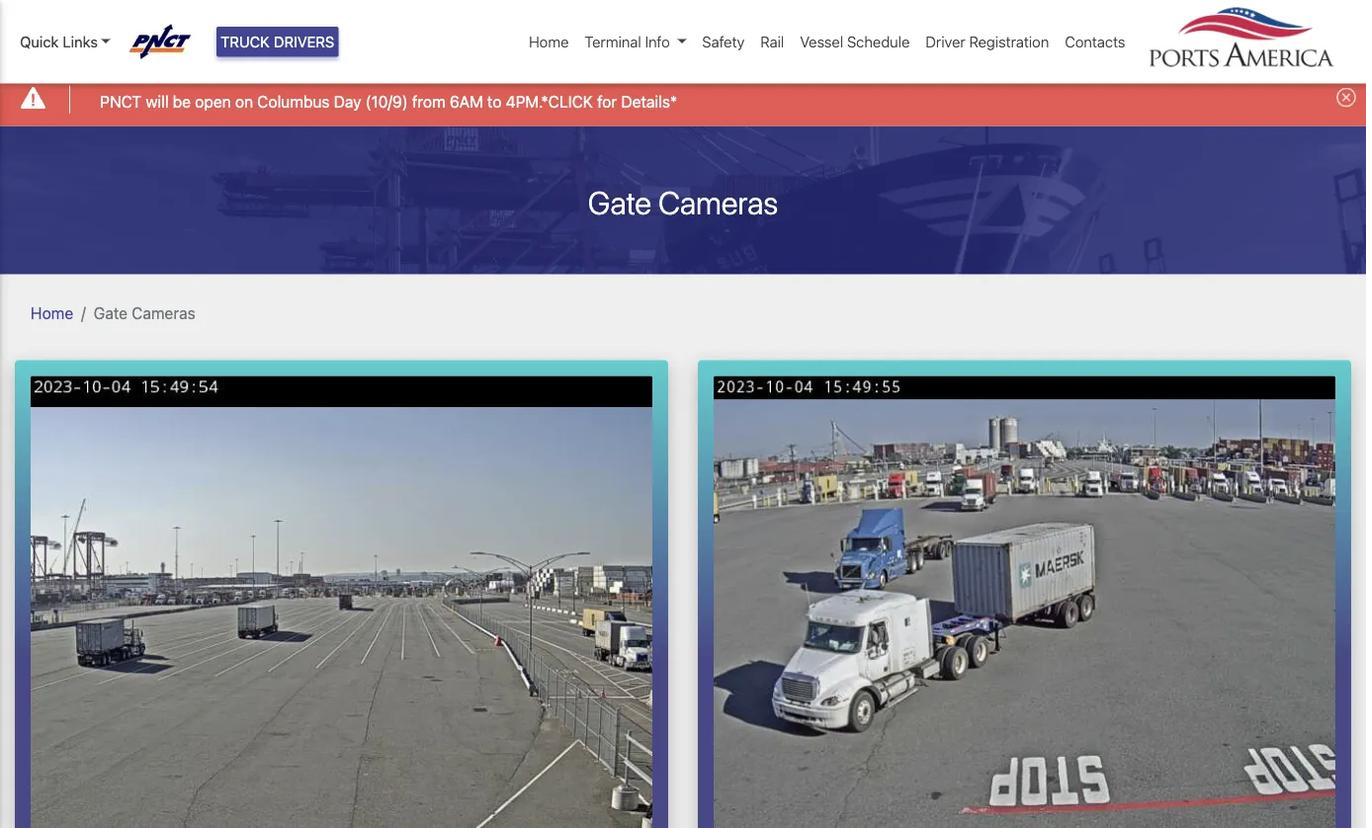 Task type: describe. For each thing, give the bounding box(es) containing it.
4pm.*click
[[506, 92, 593, 111]]

pnct will be open on columbus day (10/9) from 6am to 4pm.*click for details*
[[100, 92, 678, 111]]

terminal
[[585, 33, 642, 50]]

driver
[[926, 33, 966, 50]]

1 vertical spatial gate
[[94, 304, 128, 322]]

vessel schedule
[[800, 33, 910, 50]]

6am
[[450, 92, 483, 111]]

0 vertical spatial cameras
[[659, 184, 778, 221]]

on
[[235, 92, 253, 111]]

open
[[195, 92, 231, 111]]

vessel
[[800, 33, 844, 50]]

to
[[487, 92, 502, 111]]

rail link
[[753, 23, 792, 61]]

columbus
[[257, 92, 330, 111]]

be
[[173, 92, 191, 111]]

from
[[412, 92, 446, 111]]

0 horizontal spatial home link
[[31, 304, 73, 322]]

will
[[146, 92, 169, 111]]

info
[[645, 33, 670, 50]]

pnct will be open on columbus day (10/9) from 6am to 4pm.*click for details* alert
[[0, 73, 1367, 126]]

registration
[[970, 33, 1050, 50]]

links
[[63, 33, 98, 50]]

for
[[597, 92, 617, 111]]

0 horizontal spatial gate cameras
[[94, 304, 196, 322]]

pnct
[[100, 92, 142, 111]]

0 vertical spatial home
[[529, 33, 569, 50]]

vessel schedule link
[[792, 23, 918, 61]]

safety
[[702, 33, 745, 50]]



Task type: locate. For each thing, give the bounding box(es) containing it.
truck
[[221, 33, 270, 50]]

rail
[[761, 33, 784, 50]]

0 horizontal spatial gate
[[94, 304, 128, 322]]

contacts
[[1065, 33, 1126, 50]]

day
[[334, 92, 362, 111]]

pnct will be open on columbus day (10/9) from 6am to 4pm.*click for details* link
[[100, 90, 678, 113]]

cameras
[[659, 184, 778, 221], [132, 304, 196, 322]]

1 horizontal spatial cameras
[[659, 184, 778, 221]]

truck drivers link
[[217, 27, 339, 57]]

details*
[[621, 92, 678, 111]]

1 vertical spatial home
[[31, 304, 73, 322]]

0 vertical spatial gate
[[588, 184, 652, 221]]

0 horizontal spatial cameras
[[132, 304, 196, 322]]

1 horizontal spatial home
[[529, 33, 569, 50]]

0 vertical spatial gate cameras
[[588, 184, 778, 221]]

contacts link
[[1057, 23, 1134, 61]]

gate
[[588, 184, 652, 221], [94, 304, 128, 322]]

quick
[[20, 33, 59, 50]]

home link
[[521, 23, 577, 61], [31, 304, 73, 322]]

drivers
[[274, 33, 335, 50]]

0 horizontal spatial home
[[31, 304, 73, 322]]

truck drivers
[[221, 33, 335, 50]]

1 vertical spatial home link
[[31, 304, 73, 322]]

home
[[529, 33, 569, 50], [31, 304, 73, 322]]

quick links link
[[20, 31, 110, 53]]

1 horizontal spatial gate
[[588, 184, 652, 221]]

terminal info
[[585, 33, 670, 50]]

quick links
[[20, 33, 98, 50]]

schedule
[[847, 33, 910, 50]]

driver registration link
[[918, 23, 1057, 61]]

1 vertical spatial cameras
[[132, 304, 196, 322]]

(10/9)
[[366, 92, 408, 111]]

1 vertical spatial gate cameras
[[94, 304, 196, 322]]

terminal info link
[[577, 23, 695, 61]]

0 vertical spatial home link
[[521, 23, 577, 61]]

1 horizontal spatial home link
[[521, 23, 577, 61]]

gate cameras
[[588, 184, 778, 221], [94, 304, 196, 322]]

safety link
[[695, 23, 753, 61]]

driver registration
[[926, 33, 1050, 50]]

1 horizontal spatial gate cameras
[[588, 184, 778, 221]]

close image
[[1337, 87, 1357, 107]]



Task type: vqa. For each thing, say whether or not it's contained in the screenshot.
new
no



